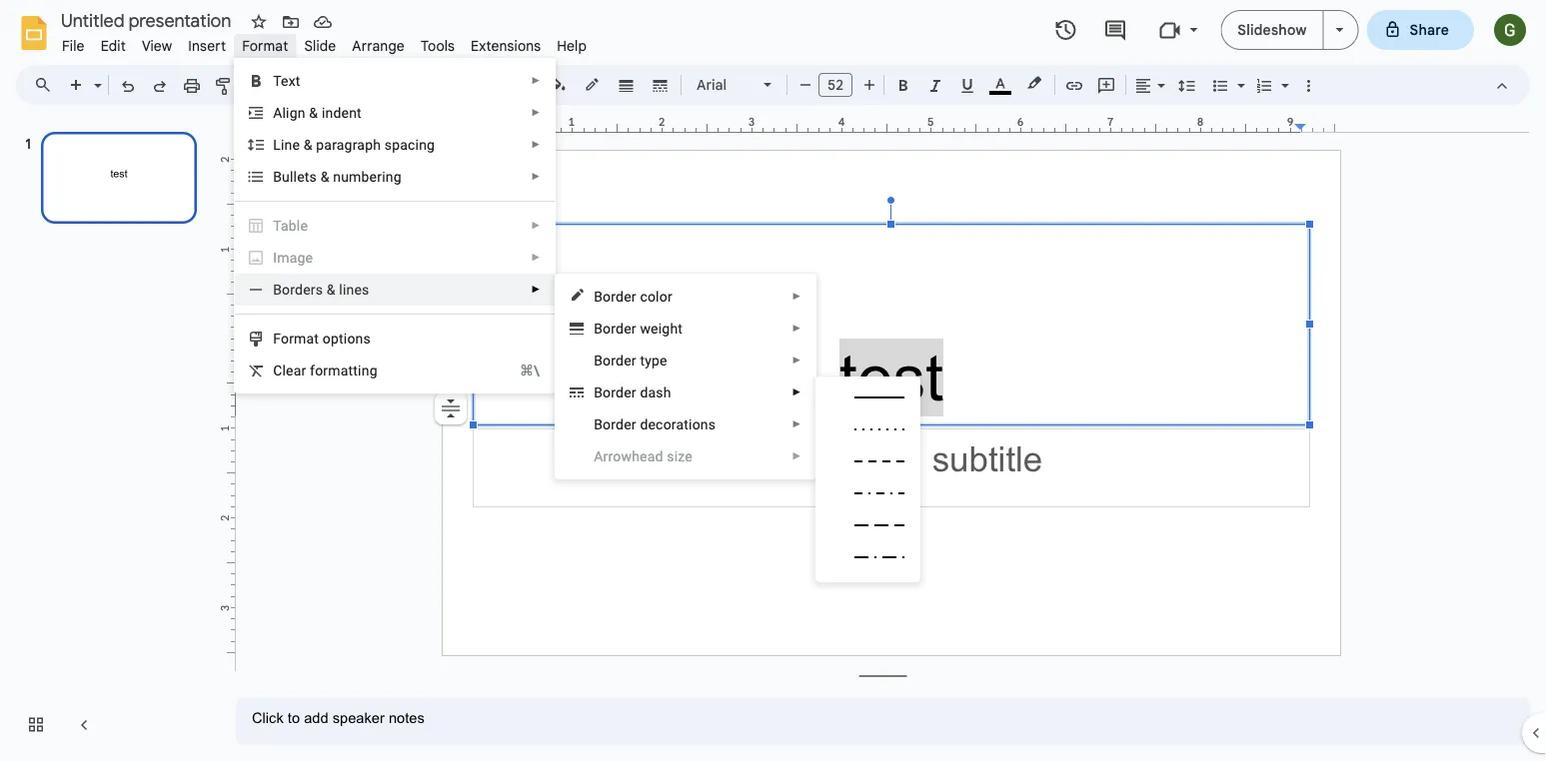 Task type: locate. For each thing, give the bounding box(es) containing it.
menu item up lines
[[235, 242, 555, 274]]

border left c
[[594, 288, 637, 305]]

& right the lign
[[309, 104, 318, 121]]

border color c element
[[594, 288, 679, 305]]

bulle
[[273, 168, 305, 185]]

format
[[242, 37, 288, 54], [273, 330, 319, 347]]

h
[[632, 448, 640, 465]]

rder
[[611, 416, 637, 433]]

extensions
[[471, 37, 541, 54]]

menu bar banner
[[0, 0, 1547, 762]]

0 horizontal spatial t
[[305, 168, 310, 185]]

1 vertical spatial menu item
[[594, 447, 802, 467]]

1 vertical spatial border
[[594, 320, 637, 337]]

border weight option
[[615, 71, 638, 99]]

t for ype
[[640, 352, 645, 369]]

border weight w element
[[594, 320, 689, 337]]

border for border c olor
[[594, 288, 637, 305]]

► for 'border weight w' element on the top left
[[792, 323, 802, 334]]

b o rder decorations
[[594, 416, 716, 433]]

numbering
[[333, 168, 402, 185]]

menu item
[[235, 242, 555, 274], [594, 447, 802, 467]]

help menu item
[[549, 34, 595, 57]]

& right ine
[[304, 136, 313, 153]]

► for table 2 element
[[531, 220, 541, 231]]

view menu item
[[134, 34, 180, 57]]

0 vertical spatial border
[[594, 288, 637, 305]]

menu item containing i
[[235, 242, 555, 274]]

1 horizontal spatial t
[[640, 352, 645, 369]]

table menu item
[[235, 210, 555, 242]]

border left w
[[594, 320, 637, 337]]

tools menu item
[[413, 34, 463, 57]]

menu
[[528, 10, 817, 762], [234, 58, 556, 394], [816, 377, 921, 583]]

2 vertical spatial border
[[594, 352, 637, 369]]

t for s
[[305, 168, 310, 185]]

1 horizontal spatial menu item
[[594, 447, 802, 467]]

option
[[435, 393, 467, 425]]

0 vertical spatial format
[[242, 37, 288, 54]]

slideshow button
[[1221, 10, 1324, 50]]

c lear formatting
[[273, 362, 378, 379]]

► for the text s element
[[531, 75, 541, 86]]

border w eight
[[594, 320, 683, 337]]

menu item down decorations
[[594, 447, 802, 467]]

bullets & numbering t element
[[273, 168, 408, 185]]

► inside table menu item
[[531, 220, 541, 231]]

table
[[273, 217, 308, 234]]

share button
[[1367, 10, 1475, 50]]

arrowhead size h element
[[594, 448, 699, 465]]

table 2 element
[[273, 217, 314, 234]]

border type t element
[[594, 352, 674, 369]]

navigation
[[0, 113, 220, 762]]

menu bar containing file
[[54, 26, 595, 59]]

arrange
[[352, 37, 405, 54]]

tools
[[421, 37, 455, 54]]

text color image
[[990, 71, 1012, 95]]

► for borders & lines q element
[[531, 284, 541, 295]]

lign
[[282, 104, 306, 121]]

arial
[[697, 76, 727, 93]]

format inside menu item
[[242, 37, 288, 54]]

Font size field
[[819, 73, 861, 102]]

extensions menu item
[[463, 34, 549, 57]]

options
[[323, 330, 371, 347]]

border dash option
[[649, 71, 672, 99]]

s
[[310, 168, 317, 185]]

1 border from the top
[[594, 288, 637, 305]]

border up d
[[594, 352, 637, 369]]

borders
[[273, 281, 323, 298]]

text
[[273, 72, 301, 89]]

ead
[[640, 448, 663, 465]]

new slide with layout image
[[89, 72, 102, 79]]

► for border color c element
[[792, 291, 802, 302]]

dash
[[640, 384, 672, 401]]

t
[[305, 168, 310, 185], [640, 352, 645, 369]]

er
[[624, 384, 637, 401]]

⌘backslash element
[[496, 361, 540, 381]]

w
[[640, 320, 651, 337]]

menu bar
[[54, 26, 595, 59]]

share
[[1410, 21, 1450, 38]]

menu item containing arrow
[[594, 447, 802, 467]]

l
[[273, 136, 281, 153]]

0 vertical spatial menu item
[[235, 242, 555, 274]]

right margin image
[[1296, 117, 1341, 132]]

olor
[[648, 288, 673, 305]]

spacing
[[385, 136, 435, 153]]

slide
[[304, 37, 336, 54]]

Menus field
[[25, 71, 69, 99]]

format options
[[273, 330, 371, 347]]

font list. arial selected. option
[[697, 71, 752, 99]]

image m element
[[273, 249, 319, 266]]

0 vertical spatial t
[[305, 168, 310, 185]]

highlight color image
[[1024, 71, 1046, 95]]

arrow
[[594, 448, 632, 465]]

arrange menu item
[[344, 34, 413, 57]]

menu bar inside menu bar banner
[[54, 26, 595, 59]]

format for format options
[[273, 330, 319, 347]]

lear
[[282, 362, 306, 379]]

application
[[0, 0, 1547, 762]]

a
[[273, 104, 282, 121]]

bor
[[594, 384, 616, 401]]

size
[[667, 448, 693, 465]]

formatting
[[310, 362, 378, 379]]

border t ype
[[594, 352, 668, 369]]

►
[[531, 75, 541, 86], [531, 107, 541, 118], [531, 139, 541, 150], [531, 171, 541, 182], [531, 220, 541, 231], [531, 252, 541, 263], [531, 284, 541, 295], [792, 291, 802, 302], [792, 323, 802, 334], [792, 355, 802, 366], [792, 387, 802, 398], [792, 419, 802, 430], [792, 451, 802, 462]]

0 horizontal spatial menu item
[[235, 242, 555, 274]]

format down star checkbox
[[242, 37, 288, 54]]

arrow h ead size
[[594, 448, 693, 465]]

border decorations o element
[[594, 416, 722, 433]]

border
[[594, 288, 637, 305], [594, 320, 637, 337], [594, 352, 637, 369]]

format for format
[[242, 37, 288, 54]]

indent
[[322, 104, 362, 121]]

c
[[640, 288, 648, 305]]

& right s
[[321, 168, 330, 185]]

edit
[[101, 37, 126, 54]]

fill color: transparent image
[[547, 71, 570, 97]]

eight
[[651, 320, 683, 337]]

menu item for bulle t s & numbering
[[235, 242, 555, 274]]

edit menu item
[[93, 34, 134, 57]]

1 vertical spatial t
[[640, 352, 645, 369]]

format up lear
[[273, 330, 319, 347]]

2 border from the top
[[594, 320, 637, 337]]

&
[[309, 104, 318, 121], [304, 136, 313, 153], [321, 168, 330, 185], [327, 281, 336, 298]]

1 vertical spatial format
[[273, 330, 319, 347]]

m
[[277, 249, 290, 266]]

border color: transparent image
[[581, 71, 604, 97]]

3 border from the top
[[594, 352, 637, 369]]



Task type: vqa. For each thing, say whether or not it's contained in the screenshot.
Foot
no



Task type: describe. For each thing, give the bounding box(es) containing it.
i
[[273, 249, 277, 266]]

insert
[[188, 37, 226, 54]]

shrink text on overflow image
[[437, 395, 465, 423]]

► for line & paragraph spacing l element
[[531, 139, 541, 150]]

help
[[557, 37, 587, 54]]

► for align & indent a element
[[531, 107, 541, 118]]

bor d er dash
[[594, 384, 672, 401]]

o
[[603, 416, 611, 433]]

main toolbar
[[59, 0, 1325, 568]]

file
[[62, 37, 85, 54]]

file menu item
[[54, 34, 93, 57]]

Star checkbox
[[245, 8, 273, 36]]

navigation inside application
[[0, 113, 220, 762]]

menu containing border
[[528, 10, 817, 762]]

paragraph
[[316, 136, 381, 153]]

► for "image m" element
[[531, 252, 541, 263]]

borders & lines q element
[[273, 281, 375, 298]]

decorations
[[640, 416, 716, 433]]

border c olor
[[594, 288, 673, 305]]

⌘\
[[520, 362, 540, 379]]

borders & lines
[[273, 281, 369, 298]]

format options \ element
[[273, 330, 377, 347]]

application containing slideshow
[[0, 0, 1547, 762]]

c
[[273, 362, 282, 379]]

slideshow
[[1238, 21, 1307, 38]]

► for the border dash d element
[[792, 387, 802, 398]]

view
[[142, 37, 172, 54]]

Rename text field
[[54, 8, 243, 32]]

clear formatting c element
[[273, 362, 384, 379]]

line & paragraph spacing l element
[[273, 136, 441, 153]]

a lign & indent
[[273, 104, 362, 121]]

i m age
[[273, 249, 313, 266]]

ine
[[281, 136, 300, 153]]

border for border t ype
[[594, 352, 637, 369]]

menu containing text
[[234, 58, 556, 394]]

b
[[594, 416, 603, 433]]

d
[[616, 384, 624, 401]]

slide menu item
[[296, 34, 344, 57]]

bulle t s & numbering
[[273, 168, 402, 185]]

l ine & paragraph spacing
[[273, 136, 435, 153]]

text s element
[[273, 72, 307, 89]]

start slideshow (⌘+enter) image
[[1336, 28, 1344, 32]]

line & paragraph spacing image
[[1176, 71, 1199, 99]]

align & indent a element
[[273, 104, 368, 121]]

border dash d element
[[594, 384, 678, 401]]

insert menu item
[[180, 34, 234, 57]]

& left lines
[[327, 281, 336, 298]]

age
[[290, 249, 313, 266]]

► for bullets & numbering t element
[[531, 171, 541, 182]]

Font size text field
[[820, 73, 852, 97]]

border for border w eight
[[594, 320, 637, 337]]

lines
[[339, 281, 369, 298]]

menu item for bor d er dash
[[594, 447, 802, 467]]

format menu item
[[234, 34, 296, 57]]

ype
[[645, 352, 668, 369]]



